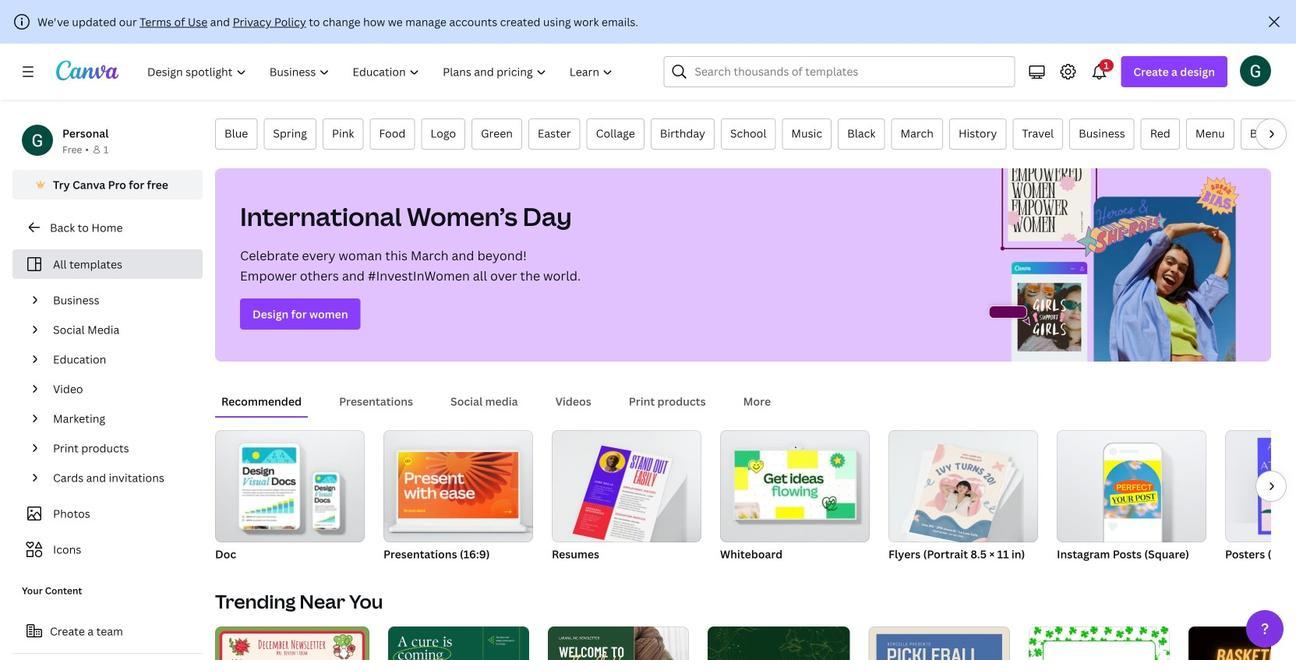 Task type: locate. For each thing, give the bounding box(es) containing it.
top level navigation element
[[137, 56, 627, 87]]

instagram post (square) image
[[1057, 430, 1207, 543], [1105, 461, 1162, 519]]

poster (18 × 24 in portrait) image
[[1226, 430, 1297, 543], [1258, 438, 1297, 535]]

flyer (portrait 8.5 × 11 in) image
[[889, 430, 1039, 543], [910, 444, 1010, 548]]

blue retro pickleball tournament  event flyer image
[[869, 627, 1011, 661]]

doc image
[[215, 430, 365, 543], [215, 430, 365, 543]]

medical one-page impact report charity report in dark green light green shapes & scribbles style image
[[388, 627, 529, 661]]

edu december gnome newsletter image
[[215, 627, 369, 661]]

presentation (16:9) image
[[384, 430, 533, 543], [398, 452, 519, 519]]

Search search field
[[695, 57, 1005, 87]]

whiteboard image
[[721, 430, 870, 543], [735, 451, 856, 519]]

None search field
[[664, 56, 1016, 87]]

green modern clover st. patrick's day page border image
[[1029, 627, 1170, 661]]

green simple thank you card 5 x 7 potrait image
[[708, 627, 851, 661]]

resume image
[[552, 430, 702, 543], [573, 446, 673, 549]]

black and orange elegant tournament basketball flyer image
[[1189, 627, 1297, 661]]

international women's day image
[[982, 168, 1272, 362]]



Task type: describe. For each thing, give the bounding box(es) containing it.
greg robinson image
[[1241, 55, 1272, 86]]

green beige modern minimal skincare email newsletter image
[[548, 627, 689, 661]]



Task type: vqa. For each thing, say whether or not it's contained in the screenshot.
Blue Retro Pickleball Tournament  Event Flyer image
yes



